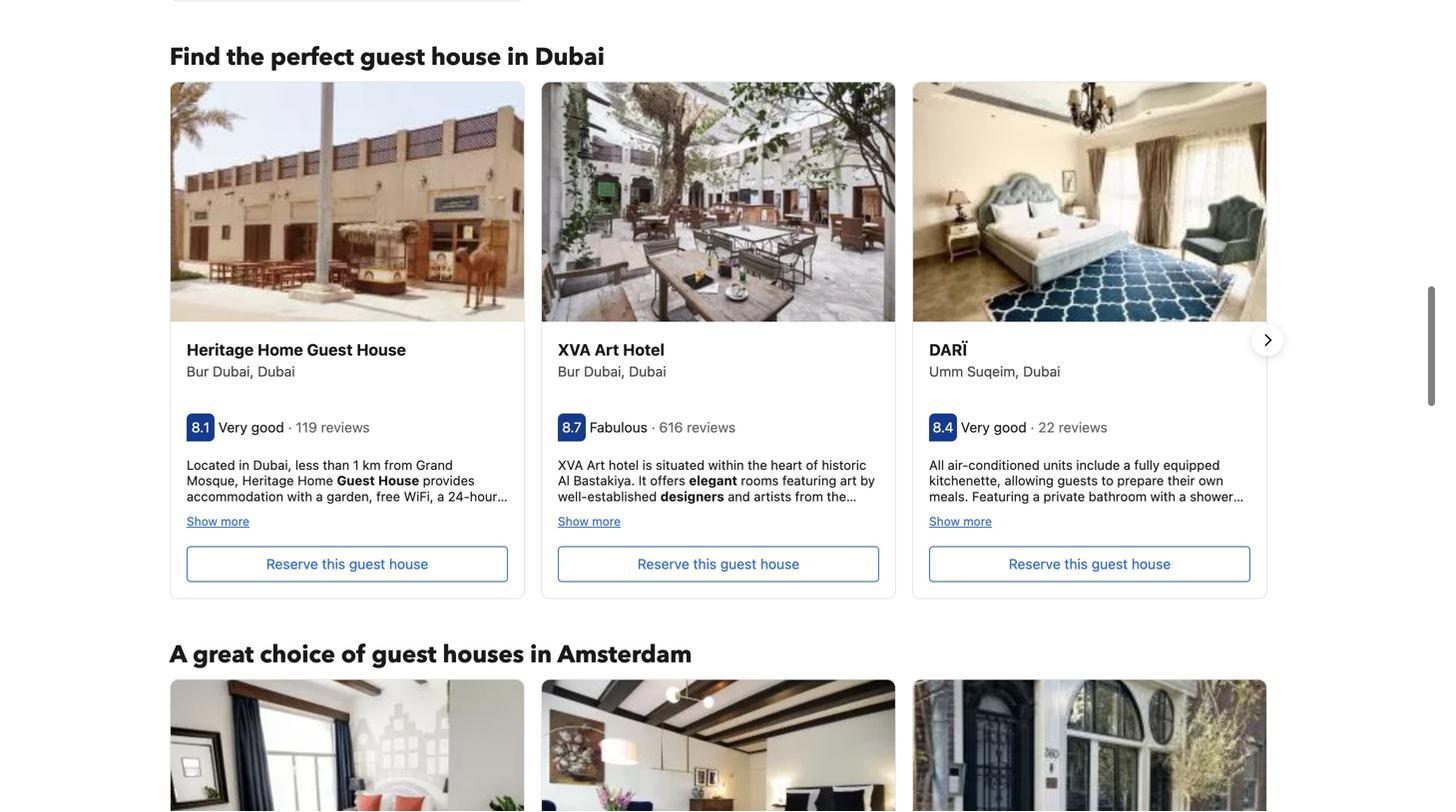 Task type: describe. For each thing, give the bounding box(es) containing it.
1 vertical spatial units
[[1043, 504, 1072, 519]]

well-
[[558, 489, 587, 504]]

home inside located in dubai, less than 1 km from grand mosque, heritage home
[[298, 473, 333, 488]]

houses
[[443, 639, 524, 672]]

toiletries,
[[983, 504, 1039, 519]]

more for umm
[[963, 514, 992, 528]]

10
[[295, 535, 309, 550]]

fully
[[1134, 458, 1160, 473]]

own
[[1199, 473, 1224, 488]]

reserve this guest house link for suqeim,
[[929, 546, 1251, 582]]

darï
[[929, 340, 967, 359]]

show more for umm
[[929, 514, 992, 528]]

air-
[[948, 458, 968, 473]]

heritage home guest house link
[[187, 338, 508, 362]]

while
[[1028, 520, 1059, 535]]

features
[[269, 551, 319, 566]]

accommodation
[[187, 489, 284, 504]]

full-
[[282, 504, 306, 519]]

wifi
[[558, 520, 584, 535]]

and artists from the region, including zayan ghandour and numa. free wifi is available.
[[558, 489, 861, 535]]

from 616 reviews element
[[651, 419, 739, 436]]

rooms inside the also boast free wifi, while certain rooms come with a balcony. at the
[[1108, 520, 1146, 535]]

situated
[[656, 458, 705, 473]]

art for hotel
[[595, 340, 619, 359]]

perfect
[[271, 41, 354, 74]]

scored 8.4 element
[[929, 414, 957, 442]]

heritage home guest house section
[[170, 81, 525, 599]]

located in dubai, less than 1 km from grand mosque, heritage home
[[187, 458, 453, 488]]

darï image
[[913, 82, 1267, 322]]

balcony.
[[929, 535, 979, 550]]

provides accommodation with a garden, free wifi, a 24-hour front desk, and full-day security. this sustainable is located 7.7 km from dubai world trade centre and 10 km from city walk mall. the features family rooms.
[[187, 473, 497, 566]]

darï link
[[929, 338, 1251, 362]]

very for umm
[[961, 419, 990, 436]]

region,
[[558, 504, 600, 519]]

established
[[587, 489, 657, 504]]

22
[[1038, 419, 1055, 436]]

art
[[840, 473, 857, 488]]

rated very good element for home
[[218, 419, 288, 436]]

km inside located in dubai, less than 1 km from grand mosque, heritage home
[[363, 458, 381, 473]]

very for home
[[218, 419, 247, 436]]

by
[[860, 473, 875, 488]]

bathroom
[[1089, 489, 1147, 504]]

offers
[[650, 473, 685, 488]]

this for hotel
[[693, 556, 717, 572]]

every
[[1109, 535, 1142, 550]]

2 vertical spatial km
[[312, 535, 331, 550]]

8.7 fabulous 616 reviews
[[562, 419, 739, 436]]

come
[[1149, 520, 1182, 535]]

8.1
[[191, 419, 210, 436]]

hotel
[[623, 340, 665, 359]]

8.7
[[562, 419, 582, 436]]

a
[[170, 639, 187, 672]]

bur inside the xva art hotel bur dubai, dubai
[[558, 363, 580, 380]]

1637: historic canal view suites image
[[542, 680, 895, 811]]

dubai, inside the xva art hotel bur dubai, dubai
[[584, 363, 625, 380]]

good for suqeim,
[[994, 419, 1027, 436]]

reserve for hotel
[[638, 556, 689, 572]]

elegant
[[689, 473, 737, 488]]

city
[[366, 535, 390, 550]]

all
[[929, 458, 944, 473]]

their
[[1168, 473, 1195, 488]]

historic
[[822, 458, 866, 473]]

a down their
[[1179, 489, 1186, 504]]

shower
[[1190, 489, 1233, 504]]

scored 8.7 element
[[558, 414, 586, 442]]

bur inside heritage home guest house bur dubai, dubai
[[187, 363, 209, 380]]

0 vertical spatial units
[[1043, 458, 1073, 473]]

from up family
[[334, 535, 362, 550]]

this for guest
[[322, 556, 345, 572]]

this for suqeim,
[[1064, 556, 1088, 572]]

xva art hotel bur dubai, dubai
[[558, 340, 666, 380]]

wifi, inside provides accommodation with a garden, free wifi, a 24-hour front desk, and full-day security. this sustainable is located 7.7 km from dubai world trade centre and 10 km from city walk mall. the features family rooms.
[[404, 489, 434, 504]]

located
[[283, 520, 328, 535]]

umm
[[929, 363, 963, 380]]

reviews for umm
[[1059, 419, 1108, 436]]

show for umm
[[929, 514, 960, 528]]

choice
[[260, 639, 335, 672]]

world
[[443, 520, 479, 535]]

heritage home guest house image
[[171, 82, 524, 322]]

1 vertical spatial km
[[351, 520, 369, 535]]

0 vertical spatial in
[[507, 41, 529, 74]]

a down allowing
[[1033, 489, 1040, 504]]

guest left houses at left bottom
[[372, 639, 437, 672]]

is inside , every unit is equipped with bed linen and towels.
[[1172, 535, 1182, 550]]

also
[[1197, 504, 1221, 519]]

rated very good element for umm
[[961, 419, 1031, 436]]

dubai, inside located in dubai, less than 1 km from grand mosque, heritage home
[[253, 458, 292, 473]]

dubai, inside heritage home guest house bur dubai, dubai
[[213, 363, 254, 380]]

show more button for umm
[[929, 513, 992, 528]]

it
[[639, 473, 647, 488]]

of inside xva art hotel is situated within the heart of historic al bastakiya. it offers
[[806, 458, 818, 473]]

xva art hotel image
[[542, 82, 895, 322]]

reserve this guest house for suqeim,
[[1009, 556, 1171, 572]]

grand
[[416, 458, 453, 473]]

darï umm suqeim, dubai
[[929, 340, 1060, 380]]

free inside the also boast free wifi, while certain rooms come with a balcony. at the
[[967, 520, 991, 535]]

kitchenette,
[[929, 473, 1001, 488]]

home inside heritage home guest house bur dubai, dubai
[[257, 340, 303, 359]]

and up features
[[269, 535, 291, 550]]

dubai inside the xva art hotel bur dubai, dubai
[[629, 363, 666, 380]]

a inside the also boast free wifi, while certain rooms come with a balcony. at the
[[1215, 520, 1222, 535]]

designers
[[660, 489, 724, 504]]

prepare
[[1117, 473, 1164, 488]]

featuring
[[782, 473, 837, 488]]

119
[[296, 419, 317, 436]]

the inside xva art hotel is situated within the heart of historic al bastakiya. it offers
[[748, 458, 767, 473]]

day
[[306, 504, 328, 519]]

guest down guest house "villa klara eilat" heated pool and sauna all year round section
[[360, 41, 425, 74]]

1 vertical spatial of
[[341, 639, 366, 672]]

and up ghandour
[[728, 489, 750, 504]]

a great choice of guest houses in amsterdam
[[170, 639, 692, 672]]

including
[[603, 504, 658, 519]]

zayan
[[662, 504, 698, 519]]

house inside heritage home guest house bur dubai, dubai
[[357, 340, 406, 359]]

mall.
[[426, 535, 455, 550]]

desk,
[[219, 504, 252, 519]]

xva art hotel is situated within the heart of historic al bastakiya. it offers
[[558, 458, 866, 488]]

family
[[322, 551, 358, 566]]

with inside all air-conditioned units include a fully equipped kitchenette, allowing guests to prepare their own meals. featuring a private bathroom with a shower and free toiletries, units at the
[[1150, 489, 1176, 504]]

7.7
[[331, 520, 348, 535]]

reviews for home
[[321, 419, 370, 436]]

with inside the also boast free wifi, while certain rooms come with a balcony. at the
[[1186, 520, 1211, 535]]

walk
[[393, 535, 423, 550]]

guest house "villa klara eilat" heated pool and sauna all year round section
[[170, 0, 525, 2]]

xva art hotel section
[[541, 81, 896, 599]]

and inside , every unit is equipped with bed linen and towels.
[[1017, 551, 1039, 566]]

the inside and artists from the region, including zayan ghandour and numa. free wifi is available.
[[827, 489, 846, 504]]

scored 8.1 element
[[187, 414, 215, 442]]

hour
[[470, 489, 497, 504]]

towels.
[[1043, 551, 1086, 566]]

numa.
[[791, 504, 830, 519]]

al
[[558, 473, 570, 488]]

dubai inside provides accommodation with a garden, free wifi, a 24-hour front desk, and full-day security. this sustainable is located 7.7 km from dubai world trade centre and 10 km from city walk mall. the features family rooms.
[[405, 520, 440, 535]]

reserve for suqeim,
[[1009, 556, 1061, 572]]

reviews inside xva art hotel section
[[687, 419, 736, 436]]

allowing
[[1005, 473, 1054, 488]]

house for heritage home guest house
[[389, 556, 428, 572]]



Task type: vqa. For each thing, say whether or not it's contained in the screenshot.
good associated with Suqeim,
yes



Task type: locate. For each thing, give the bounding box(es) containing it.
also boast free wifi, while certain rooms come with a balcony. at the
[[929, 504, 1222, 550]]

xva inside the xva art hotel bur dubai, dubai
[[558, 340, 591, 359]]

reserve this guest house down ,
[[1009, 556, 1171, 572]]

the up free
[[827, 489, 846, 504]]

1 reserve this guest house link from the left
[[187, 546, 508, 582]]

1 horizontal spatial good
[[994, 419, 1027, 436]]

house
[[357, 340, 406, 359], [378, 473, 419, 488]]

the right at
[[1091, 504, 1110, 519]]

km down security.
[[351, 520, 369, 535]]

reserve this guest house link down certain
[[929, 546, 1251, 582]]

hotel
[[609, 458, 639, 473]]

house inside 'section'
[[389, 556, 428, 572]]

than
[[323, 458, 350, 473]]

at
[[1076, 504, 1087, 519]]

reserve this guest house inside heritage home guest house 'section'
[[266, 556, 428, 572]]

2 good from the left
[[994, 419, 1027, 436]]

is up the it
[[642, 458, 652, 473]]

0 horizontal spatial bur
[[187, 363, 209, 380]]

from inside and artists from the region, including zayan ghandour and numa. free wifi is available.
[[795, 489, 823, 504]]

from down featuring
[[795, 489, 823, 504]]

2 reviews from the left
[[687, 419, 736, 436]]

show more button up balcony.
[[929, 513, 992, 528]]

1 very from the left
[[218, 419, 247, 436]]

the inside all air-conditioned units include a fully equipped kitchenette, allowing guests to prepare their own meals. featuring a private bathroom with a shower and free toiletries, units at the
[[1091, 504, 1110, 519]]

3 show from the left
[[929, 514, 960, 528]]

1 vertical spatial xva
[[558, 458, 583, 473]]

free
[[376, 489, 400, 504], [955, 504, 979, 519], [967, 520, 991, 535]]

located
[[187, 458, 235, 473]]

this down the also boast free wifi, while certain rooms come with a balcony. at the
[[1064, 556, 1088, 572]]

2 horizontal spatial show more button
[[929, 513, 992, 528]]

the inside the also boast free wifi, while certain rooms come with a balcony. at the
[[999, 535, 1019, 550]]

with down also
[[1186, 520, 1211, 535]]

house for xva art hotel
[[760, 556, 800, 572]]

reserve this guest house for hotel
[[638, 556, 800, 572]]

boast
[[929, 520, 963, 535]]

reserve inside xva art hotel section
[[638, 556, 689, 572]]

with inside provides accommodation with a garden, free wifi, a 24-hour front desk, and full-day security. this sustainable is located 7.7 km from dubai world trade centre and 10 km from city walk mall. the features family rooms.
[[287, 489, 312, 504]]

km
[[363, 458, 381, 473], [351, 520, 369, 535], [312, 535, 331, 550]]

0 vertical spatial wifi,
[[404, 489, 434, 504]]

dubai, left 'less'
[[253, 458, 292, 473]]

1 show more from the left
[[187, 514, 250, 528]]

bur
[[187, 363, 209, 380], [558, 363, 580, 380]]

3 reviews from the left
[[1059, 419, 1108, 436]]

meals.
[[929, 489, 969, 504]]

show more up trade
[[187, 514, 250, 528]]

0 vertical spatial heritage
[[187, 340, 254, 359]]

0 horizontal spatial of
[[341, 639, 366, 672]]

show up trade
[[187, 514, 217, 528]]

1
[[353, 458, 359, 473]]

1 horizontal spatial in
[[507, 41, 529, 74]]

more up centre
[[221, 514, 250, 528]]

reserve this guest house for guest
[[266, 556, 428, 572]]

is inside provides accommodation with a garden, free wifi, a 24-hour front desk, and full-day security. this sustainable is located 7.7 km from dubai world trade centre and 10 km from city walk mall. the features family rooms.
[[269, 520, 279, 535]]

1 horizontal spatial this
[[693, 556, 717, 572]]

km right 10 at the left of page
[[312, 535, 331, 550]]

0 horizontal spatial this
[[322, 556, 345, 572]]

2 horizontal spatial more
[[963, 514, 992, 528]]

2 horizontal spatial reviews
[[1059, 419, 1108, 436]]

from inside located in dubai, less than 1 km from grand mosque, heritage home
[[384, 458, 412, 473]]

show more button inside heritage home guest house 'section'
[[187, 513, 250, 528]]

art inside the xva art hotel bur dubai, dubai
[[595, 340, 619, 359]]

private
[[1044, 489, 1085, 504]]

1 vertical spatial heritage
[[242, 473, 294, 488]]

home down 'less'
[[298, 473, 333, 488]]

heritage home guest house bur dubai, dubai
[[187, 340, 406, 380]]

featuring
[[972, 489, 1029, 504]]

show more button for art
[[558, 513, 621, 528]]

0 vertical spatial of
[[806, 458, 818, 473]]

0 vertical spatial house
[[357, 340, 406, 359]]

with inside , every unit is equipped with bed linen and towels.
[[929, 551, 954, 566]]

guests
[[1057, 473, 1098, 488]]

616
[[659, 419, 683, 436]]

show more inside xva art hotel section
[[558, 514, 621, 528]]

0 horizontal spatial reserve this guest house link
[[187, 546, 508, 582]]

reserve down while
[[1009, 556, 1061, 572]]

1 xva from the top
[[558, 340, 591, 359]]

dubai inside heritage home guest house bur dubai, dubai
[[258, 363, 295, 380]]

1 vertical spatial rooms
[[1108, 520, 1146, 535]]

show for home
[[187, 514, 217, 528]]

0 vertical spatial guest
[[307, 340, 353, 359]]

wifi, up "this"
[[404, 489, 434, 504]]

show more button inside darï section
[[929, 513, 992, 528]]

house inside xva art hotel section
[[760, 556, 800, 572]]

0 horizontal spatial rated very good element
[[218, 419, 288, 436]]

2 reserve this guest house from the left
[[638, 556, 800, 572]]

2 more from the left
[[592, 514, 621, 528]]

guest inside heritage home guest house bur dubai, dubai
[[307, 340, 353, 359]]

wifi, down the toiletries,
[[994, 520, 1024, 535]]

reserve this guest house
[[266, 556, 428, 572], [638, 556, 800, 572], [1009, 556, 1171, 572]]

all air-conditioned units include a fully equipped kitchenette, allowing guests to prepare their own meals. featuring a private bathroom with a shower and free toiletries, units at the
[[929, 458, 1233, 519]]

a up day
[[316, 489, 323, 504]]

reserve down available.
[[638, 556, 689, 572]]

1 more from the left
[[221, 514, 250, 528]]

show
[[187, 514, 217, 528], [558, 514, 589, 528], [929, 514, 960, 528]]

next image
[[1256, 328, 1279, 352]]

more up at
[[963, 514, 992, 528]]

equipped up their
[[1163, 458, 1220, 473]]

1 vertical spatial home
[[298, 473, 333, 488]]

2 show from the left
[[558, 514, 589, 528]]

dubai, down the hotel
[[584, 363, 625, 380]]

km right 1
[[363, 458, 381, 473]]

units
[[1043, 458, 1073, 473], [1043, 504, 1072, 519]]

show inside heritage home guest house 'section'
[[187, 514, 217, 528]]

rated very good element up conditioned
[[961, 419, 1031, 436]]

ghandour
[[702, 504, 762, 519]]

guest for darï
[[1092, 556, 1128, 572]]

home up 8.1 very good 119 reviews on the left
[[257, 340, 303, 359]]

xva
[[558, 340, 591, 359], [558, 458, 583, 473]]

heart
[[771, 458, 802, 473]]

1 show from the left
[[187, 514, 217, 528]]

at
[[983, 535, 996, 550]]

is left located
[[269, 520, 279, 535]]

a
[[1124, 458, 1131, 473], [316, 489, 323, 504], [437, 489, 444, 504], [1033, 489, 1040, 504], [1179, 489, 1186, 504], [1215, 520, 1222, 535]]

more for home
[[221, 514, 250, 528]]

is down region,
[[588, 520, 597, 535]]

guest down city
[[349, 556, 385, 572]]

rooms inside rooms featuring art by well-established
[[741, 473, 779, 488]]

0 horizontal spatial show more button
[[187, 513, 250, 528]]

equipped inside all air-conditioned units include a fully equipped kitchenette, allowing guests to prepare their own meals. featuring a private bathroom with a shower and free toiletries, units at the
[[1163, 458, 1220, 473]]

fabulous
[[590, 419, 648, 436]]

xva left the hotel
[[558, 340, 591, 359]]

8.1 very good 119 reviews
[[191, 419, 374, 436]]

0 horizontal spatial good
[[251, 419, 284, 436]]

free down "meals."
[[955, 504, 979, 519]]

1 horizontal spatial bur
[[558, 363, 580, 380]]

very inside heritage home guest house 'section'
[[218, 419, 247, 436]]

0 horizontal spatial wifi,
[[404, 489, 434, 504]]

show more down the well-
[[558, 514, 621, 528]]

2 horizontal spatial in
[[530, 639, 552, 672]]

and right linen
[[1017, 551, 1039, 566]]

1 horizontal spatial rooms
[[1108, 520, 1146, 535]]

bur up 8.1
[[187, 363, 209, 380]]

24-
[[448, 489, 470, 504]]

show more for home
[[187, 514, 250, 528]]

this inside heritage home guest house 'section'
[[322, 556, 345, 572]]

reserve for guest
[[266, 556, 318, 572]]

show inside xva art hotel section
[[558, 514, 589, 528]]

2 horizontal spatial reserve this guest house link
[[929, 546, 1251, 582]]

art left the hotel
[[595, 340, 619, 359]]

guest
[[307, 340, 353, 359], [337, 473, 375, 488]]

guest down 1
[[337, 473, 375, 488]]

reserve this guest house down city
[[266, 556, 428, 572]]

0 horizontal spatial reserve this guest house
[[266, 556, 428, 572]]

2 horizontal spatial reserve this guest house
[[1009, 556, 1171, 572]]

from 119 reviews element
[[288, 419, 374, 436]]

show more button for home
[[187, 513, 250, 528]]

villa360 image
[[913, 680, 1267, 811]]

show more button
[[187, 513, 250, 528], [558, 513, 621, 528], [929, 513, 992, 528]]

security.
[[331, 504, 383, 519]]

reviews right 616
[[687, 419, 736, 436]]

centre
[[225, 535, 265, 550]]

rooms
[[741, 473, 779, 488], [1108, 520, 1146, 535]]

house inside darï section
[[1132, 556, 1171, 572]]

show up balcony.
[[929, 514, 960, 528]]

dubai inside "darï umm suqeim, dubai"
[[1023, 363, 1060, 380]]

,
[[1101, 535, 1105, 550]]

is inside xva art hotel is situated within the heart of historic al bastakiya. it offers
[[642, 458, 652, 473]]

house up "this"
[[378, 473, 419, 488]]

good inside darï section
[[994, 419, 1027, 436]]

1 horizontal spatial very
[[961, 419, 990, 436]]

art for hotel
[[587, 458, 605, 473]]

the right find
[[227, 41, 265, 74]]

3 reserve from the left
[[1009, 556, 1061, 572]]

0 horizontal spatial show more
[[187, 514, 250, 528]]

sustainable
[[415, 504, 484, 519]]

show more inside heritage home guest house 'section'
[[187, 514, 250, 528]]

reserve this guest house link down 7.7
[[187, 546, 508, 582]]

garden,
[[327, 489, 373, 504]]

reserve this guest house down and artists from the region, including zayan ghandour and numa. free wifi is available.
[[638, 556, 800, 572]]

amsterdam
[[557, 639, 692, 672]]

1 reviews from the left
[[321, 419, 370, 436]]

reserve inside darï section
[[1009, 556, 1061, 572]]

rooms up artists
[[741, 473, 779, 488]]

wifi, inside the also boast free wifi, while certain rooms come with a balcony. at the
[[994, 520, 1024, 535]]

free
[[834, 504, 861, 519]]

1 this from the left
[[322, 556, 345, 572]]

is
[[642, 458, 652, 473], [269, 520, 279, 535], [588, 520, 597, 535], [1172, 535, 1182, 550]]

very right "scored 8.4" element on the bottom of page
[[961, 419, 990, 436]]

good for guest
[[251, 419, 284, 436]]

1 horizontal spatial of
[[806, 458, 818, 473]]

darï section
[[912, 81, 1268, 599]]

guest for heritage home guest house
[[349, 556, 385, 572]]

bed
[[958, 551, 981, 566]]

rooms featuring art by well-established
[[558, 473, 875, 504]]

rooms up every
[[1108, 520, 1146, 535]]

from up city
[[373, 520, 401, 535]]

3 reserve this guest house link from the left
[[929, 546, 1251, 582]]

more inside xva art hotel section
[[592, 514, 621, 528]]

reserve inside heritage home guest house 'section'
[[266, 556, 318, 572]]

1 good from the left
[[251, 419, 284, 436]]

3 reserve this guest house from the left
[[1009, 556, 1171, 572]]

certain
[[1062, 520, 1104, 535]]

reviews inside darï section
[[1059, 419, 1108, 436]]

art
[[595, 340, 619, 359], [587, 458, 605, 473]]

2 horizontal spatial this
[[1064, 556, 1088, 572]]

heritage up accommodation
[[242, 473, 294, 488]]

3 show more button from the left
[[929, 513, 992, 528]]

more inside heritage home guest house 'section'
[[221, 514, 250, 528]]

1 horizontal spatial reviews
[[687, 419, 736, 436]]

rooms.
[[362, 551, 404, 566]]

show more for art
[[558, 514, 621, 528]]

guest down ghandour
[[720, 556, 757, 572]]

0 vertical spatial xva
[[558, 340, 591, 359]]

this inside xva art hotel section
[[693, 556, 717, 572]]

trade
[[187, 535, 221, 550]]

free inside provides accommodation with a garden, free wifi, a 24-hour front desk, and full-day security. this sustainable is located 7.7 km from dubai world trade centre and 10 km from city walk mall. the features family rooms.
[[376, 489, 400, 504]]

guest down ,
[[1092, 556, 1128, 572]]

1 reserve this guest house from the left
[[266, 556, 428, 572]]

with down balcony.
[[929, 551, 954, 566]]

show for art
[[558, 514, 589, 528]]

show more button inside xva art hotel section
[[558, 513, 621, 528]]

guest up from 119 reviews element
[[307, 340, 353, 359]]

1 show more button from the left
[[187, 513, 250, 528]]

show more button up trade
[[187, 513, 250, 528]]

and down artists
[[765, 504, 788, 519]]

1 horizontal spatial reserve this guest house
[[638, 556, 800, 572]]

reviews
[[321, 419, 370, 436], [687, 419, 736, 436], [1059, 419, 1108, 436]]

the
[[458, 535, 481, 550]]

show inside darï section
[[929, 514, 960, 528]]

1 vertical spatial in
[[239, 458, 249, 473]]

reviews inside heritage home guest house 'section'
[[321, 419, 370, 436]]

free inside all air-conditioned units include a fully equipped kitchenette, allowing guests to prepare their own meals. featuring a private bathroom with a shower and free toiletries, units at the
[[955, 504, 979, 519]]

1 horizontal spatial show more
[[558, 514, 621, 528]]

good inside heritage home guest house 'section'
[[251, 419, 284, 436]]

0 horizontal spatial in
[[239, 458, 249, 473]]

reserve this guest house link for hotel
[[558, 546, 879, 582]]

rated fabulous element
[[590, 419, 651, 436]]

0 horizontal spatial rooms
[[741, 473, 779, 488]]

rated very good element
[[218, 419, 288, 436], [961, 419, 1031, 436]]

units up guests
[[1043, 458, 1073, 473]]

reviews up than
[[321, 419, 370, 436]]

provides
[[423, 473, 475, 488]]

2 rated very good element from the left
[[961, 419, 1031, 436]]

heritage
[[187, 340, 254, 359], [242, 473, 294, 488]]

guest inside darï section
[[1092, 556, 1128, 572]]

very right scored 8.1 element
[[218, 419, 247, 436]]

8.4 very good 22 reviews
[[933, 419, 1111, 436]]

from 22 reviews element
[[1031, 419, 1111, 436]]

1 vertical spatial property types region
[[154, 81, 1283, 599]]

0 horizontal spatial very
[[218, 419, 247, 436]]

0 vertical spatial property types region
[[170, 0, 525, 2]]

rated very good element right scored 8.1 element
[[218, 419, 288, 436]]

2 horizontal spatial reserve
[[1009, 556, 1061, 572]]

3 this from the left
[[1064, 556, 1088, 572]]

2 horizontal spatial show
[[929, 514, 960, 528]]

xva up al
[[558, 458, 583, 473]]

great
[[193, 639, 254, 672]]

the up linen
[[999, 535, 1019, 550]]

heritage up 8.1
[[187, 340, 254, 359]]

show down the well-
[[558, 514, 589, 528]]

aris amsterdam image
[[171, 680, 524, 811]]

reserve this guest house link inside darï section
[[929, 546, 1251, 582]]

units down private
[[1043, 504, 1072, 519]]

good left 22
[[994, 419, 1027, 436]]

8.4
[[933, 419, 954, 436]]

0 vertical spatial km
[[363, 458, 381, 473]]

the
[[227, 41, 265, 74], [748, 458, 767, 473], [827, 489, 846, 504], [1091, 504, 1110, 519], [999, 535, 1019, 550]]

a down also
[[1215, 520, 1222, 535]]

0 horizontal spatial more
[[221, 514, 250, 528]]

reserve this guest house link down and artists from the region, including zayan ghandour and numa. free wifi is available.
[[558, 546, 879, 582]]

guest inside heritage home guest house 'section'
[[349, 556, 385, 572]]

reserve this guest house inside darï section
[[1009, 556, 1171, 572]]

reserve down 10 at the left of page
[[266, 556, 318, 572]]

house for darï
[[1132, 556, 1171, 572]]

of
[[806, 458, 818, 473], [341, 639, 366, 672]]

1 horizontal spatial rated very good element
[[961, 419, 1031, 436]]

3 more from the left
[[963, 514, 992, 528]]

to
[[1102, 473, 1114, 488]]

1 rated very good element from the left
[[218, 419, 288, 436]]

xva inside xva art hotel is situated within the heart of historic al bastakiya. it offers
[[558, 458, 583, 473]]

with up full-
[[287, 489, 312, 504]]

art up bastakiya.
[[587, 458, 605, 473]]

show more inside darï section
[[929, 514, 992, 528]]

and inside all air-conditioned units include a fully equipped kitchenette, allowing guests to prepare their own meals. featuring a private bathroom with a shower and free toiletries, units at the
[[929, 504, 952, 519]]

unit
[[1145, 535, 1168, 550]]

this down 7.7
[[322, 556, 345, 572]]

a down provides in the bottom of the page
[[437, 489, 444, 504]]

1 horizontal spatial show
[[558, 514, 589, 528]]

property types region
[[170, 0, 525, 2], [154, 81, 1283, 599]]

a left the fully
[[1124, 458, 1131, 473]]

less
[[295, 458, 319, 473]]

this inside darï section
[[1064, 556, 1088, 572]]

2 reserve from the left
[[638, 556, 689, 572]]

xva for hotel
[[558, 458, 583, 473]]

very inside darï section
[[961, 419, 990, 436]]

property types region containing heritage home guest house
[[154, 81, 1283, 599]]

xva for hotel
[[558, 340, 591, 359]]

very
[[218, 419, 247, 436], [961, 419, 990, 436]]

reserve this guest house link inside heritage home guest house 'section'
[[187, 546, 508, 582]]

1 vertical spatial equipped
[[1185, 535, 1242, 550]]

2 bur from the left
[[558, 363, 580, 380]]

the left heart
[[748, 458, 767, 473]]

home
[[257, 340, 303, 359], [298, 473, 333, 488]]

2 show more from the left
[[558, 514, 621, 528]]

0 vertical spatial equipped
[[1163, 458, 1220, 473]]

and left full-
[[255, 504, 278, 519]]

more for art
[[592, 514, 621, 528]]

1 horizontal spatial reserve
[[638, 556, 689, 572]]

show more
[[187, 514, 250, 528], [558, 514, 621, 528], [929, 514, 992, 528]]

more down established
[[592, 514, 621, 528]]

1 vertical spatial art
[[587, 458, 605, 473]]

from up "guest house"
[[384, 458, 412, 473]]

conditioned
[[968, 458, 1040, 473]]

equipped inside , every unit is equipped with bed linen and towels.
[[1185, 535, 1242, 550]]

heritage inside located in dubai, less than 1 km from grand mosque, heritage home
[[242, 473, 294, 488]]

0 vertical spatial rooms
[[741, 473, 779, 488]]

reserve this guest house link for guest
[[187, 546, 508, 582]]

in inside located in dubai, less than 1 km from grand mosque, heritage home
[[239, 458, 249, 473]]

3 show more from the left
[[929, 514, 992, 528]]

0 vertical spatial home
[[257, 340, 303, 359]]

house up from 119 reviews element
[[357, 340, 406, 359]]

of up featuring
[[806, 458, 818, 473]]

2 very from the left
[[961, 419, 990, 436]]

this
[[386, 504, 412, 519]]

0 horizontal spatial reviews
[[321, 419, 370, 436]]

artists
[[754, 489, 792, 504]]

1 bur from the left
[[187, 363, 209, 380]]

dubai, up scored 8.1 element
[[213, 363, 254, 380]]

art inside xva art hotel is situated within the heart of historic al bastakiya. it offers
[[587, 458, 605, 473]]

1 horizontal spatial more
[[592, 514, 621, 528]]

1 vertical spatial guest
[[337, 473, 375, 488]]

equipped down also
[[1185, 535, 1242, 550]]

0 horizontal spatial reserve
[[266, 556, 318, 572]]

is down come
[[1172, 535, 1182, 550]]

reserve this guest house link inside xva art hotel section
[[558, 546, 879, 582]]

this down and artists from the region, including zayan ghandour and numa. free wifi is available.
[[693, 556, 717, 572]]

front
[[187, 504, 216, 519]]

more inside darï section
[[963, 514, 992, 528]]

1 horizontal spatial show more button
[[558, 513, 621, 528]]

0 horizontal spatial show
[[187, 514, 217, 528]]

1 vertical spatial house
[[378, 473, 419, 488]]

guest for xva art hotel
[[720, 556, 757, 572]]

show more up balcony.
[[929, 514, 992, 528]]

reviews right 22
[[1059, 419, 1108, 436]]

heritage inside heritage home guest house bur dubai, dubai
[[187, 340, 254, 359]]

and up 'boast'
[[929, 504, 952, 519]]

bastakiya.
[[573, 473, 635, 488]]

2 horizontal spatial show more
[[929, 514, 992, 528]]

reserve this guest house link
[[187, 546, 508, 582], [558, 546, 879, 582], [929, 546, 1251, 582]]

1 vertical spatial wifi,
[[994, 520, 1024, 535]]

free up at
[[967, 520, 991, 535]]

, every unit is equipped with bed linen and towels.
[[929, 535, 1242, 566]]

2 this from the left
[[693, 556, 717, 572]]

of right choice
[[341, 639, 366, 672]]

1 horizontal spatial wifi,
[[994, 520, 1024, 535]]

0 vertical spatial art
[[595, 340, 619, 359]]

with down their
[[1150, 489, 1176, 504]]

free down "guest house"
[[376, 489, 400, 504]]

guest inside xva art hotel section
[[720, 556, 757, 572]]

2 show more button from the left
[[558, 513, 621, 528]]

bur up 8.7
[[558, 363, 580, 380]]

good left 119
[[251, 419, 284, 436]]

1 reserve from the left
[[266, 556, 318, 572]]

is inside and artists from the region, including zayan ghandour and numa. free wifi is available.
[[588, 520, 597, 535]]

include
[[1076, 458, 1120, 473]]

2 reserve this guest house link from the left
[[558, 546, 879, 582]]

reserve this guest house inside xva art hotel section
[[638, 556, 800, 572]]

2 xva from the top
[[558, 458, 583, 473]]

mosque,
[[187, 473, 239, 488]]

show more button down the well-
[[558, 513, 621, 528]]

1 horizontal spatial reserve this guest house link
[[558, 546, 879, 582]]

2 vertical spatial in
[[530, 639, 552, 672]]



